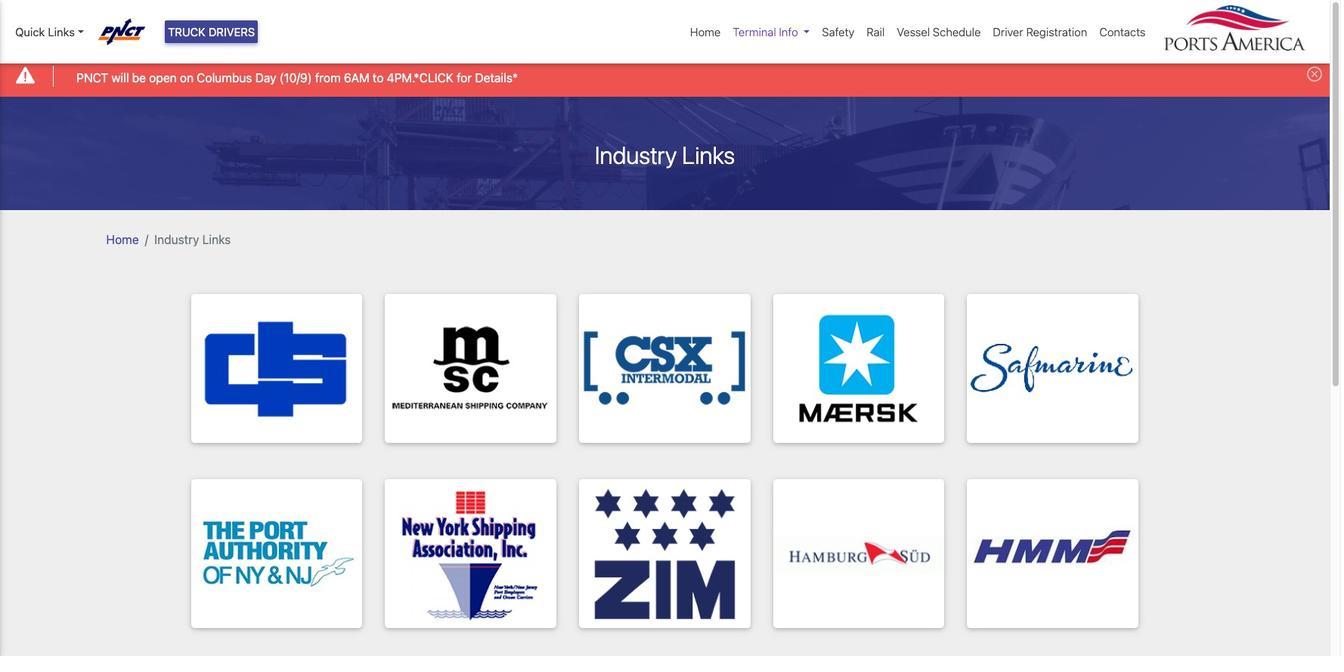 Task type: describe. For each thing, give the bounding box(es) containing it.
schedule
[[933, 25, 981, 39]]

terminal info
[[733, 25, 798, 39]]

registration
[[1026, 25, 1087, 39]]

0 vertical spatial home link
[[684, 17, 727, 46]]

0 vertical spatial links
[[48, 25, 75, 39]]

pnct will be open on columbus day (10/9) from 6am to 4pm.*click for details* alert
[[0, 56, 1330, 96]]

be
[[132, 71, 146, 84]]

drivers
[[209, 25, 255, 39]]

vessel schedule link
[[891, 17, 987, 46]]

details*
[[475, 71, 518, 84]]

driver
[[993, 25, 1023, 39]]

0 vertical spatial industry links
[[595, 140, 735, 169]]

driver registration
[[993, 25, 1087, 39]]

contacts
[[1099, 25, 1146, 39]]

safety
[[822, 25, 854, 39]]

1 horizontal spatial links
[[202, 233, 231, 246]]

vessel
[[897, 25, 930, 39]]

truck
[[168, 25, 206, 39]]

info
[[779, 25, 798, 39]]

quick links
[[15, 25, 75, 39]]

pnct will be open on columbus day (10/9) from 6am to 4pm.*click for details*
[[76, 71, 518, 84]]

columbus
[[197, 71, 252, 84]]

terminal info link
[[727, 17, 816, 46]]

safety link
[[816, 17, 861, 46]]



Task type: locate. For each thing, give the bounding box(es) containing it.
vessel schedule
[[897, 25, 981, 39]]

0 horizontal spatial home link
[[106, 233, 139, 246]]

truck drivers
[[168, 25, 255, 39]]

quick links link
[[15, 23, 84, 40]]

close image
[[1307, 67, 1322, 82]]

1 horizontal spatial home
[[690, 25, 721, 39]]

pnct
[[76, 71, 108, 84]]

driver registration link
[[987, 17, 1093, 46]]

0 horizontal spatial industry links
[[154, 233, 231, 246]]

pnct will be open on columbus day (10/9) from 6am to 4pm.*click for details* link
[[76, 68, 518, 87]]

4pm.*click
[[387, 71, 454, 84]]

truck drivers link
[[165, 20, 258, 43]]

quick
[[15, 25, 45, 39]]

industry
[[595, 140, 677, 169], [154, 233, 199, 246]]

1 horizontal spatial industry links
[[595, 140, 735, 169]]

to
[[373, 71, 384, 84]]

1 vertical spatial home link
[[106, 233, 139, 246]]

industry links
[[595, 140, 735, 169], [154, 233, 231, 246]]

home inside home link
[[690, 25, 721, 39]]

will
[[111, 71, 129, 84]]

home link
[[684, 17, 727, 46], [106, 233, 139, 246]]

(10/9)
[[280, 71, 312, 84]]

6am
[[344, 71, 369, 84]]

0 horizontal spatial links
[[48, 25, 75, 39]]

0 horizontal spatial industry
[[154, 233, 199, 246]]

for
[[457, 71, 472, 84]]

1 vertical spatial home
[[106, 233, 139, 246]]

2 horizontal spatial links
[[682, 140, 735, 169]]

day
[[255, 71, 276, 84]]

0 horizontal spatial home
[[106, 233, 139, 246]]

rail link
[[861, 17, 891, 46]]

links
[[48, 25, 75, 39], [682, 140, 735, 169], [202, 233, 231, 246]]

0 vertical spatial industry
[[595, 140, 677, 169]]

from
[[315, 71, 341, 84]]

terminal
[[733, 25, 776, 39]]

open
[[149, 71, 177, 84]]

1 vertical spatial industry links
[[154, 233, 231, 246]]

1 vertical spatial links
[[682, 140, 735, 169]]

2 vertical spatial links
[[202, 233, 231, 246]]

rail
[[867, 25, 885, 39]]

on
[[180, 71, 194, 84]]

0 vertical spatial home
[[690, 25, 721, 39]]

1 vertical spatial industry
[[154, 233, 199, 246]]

1 horizontal spatial industry
[[595, 140, 677, 169]]

1 horizontal spatial home link
[[684, 17, 727, 46]]

contacts link
[[1093, 17, 1152, 46]]

home
[[690, 25, 721, 39], [106, 233, 139, 246]]



Task type: vqa. For each thing, say whether or not it's contained in the screenshot.
Hrs related to Cincinnati
no



